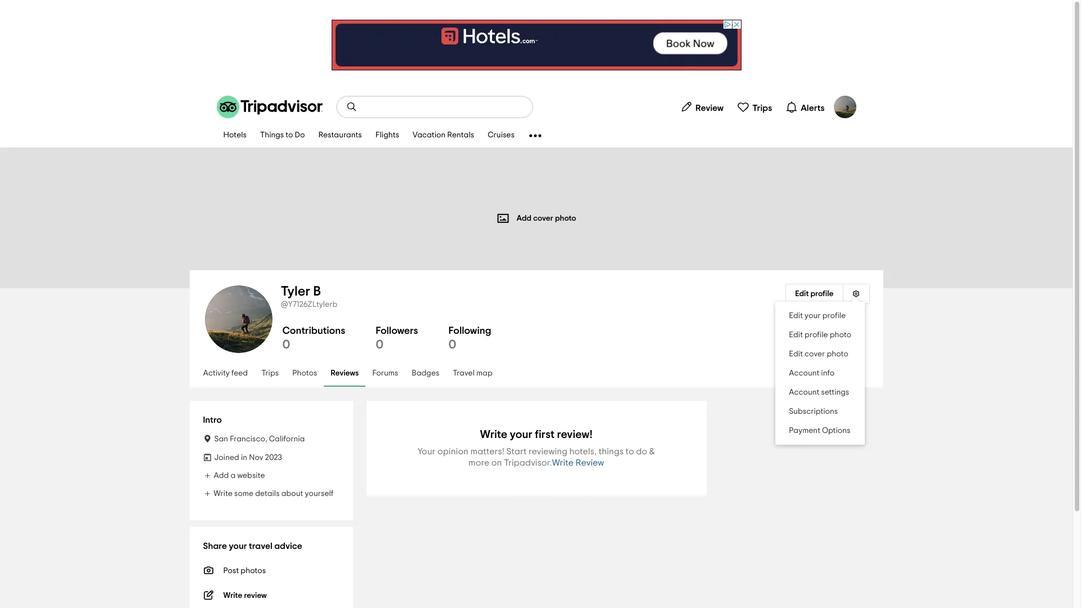 Task type: vqa. For each thing, say whether or not it's contained in the screenshot.
the leftmost "22"
no



Task type: locate. For each thing, give the bounding box(es) containing it.
reviewing
[[529, 447, 568, 456]]

write down a
[[214, 490, 233, 498]]

profile up edit profile photo
[[823, 312, 846, 320]]

your
[[805, 312, 821, 320], [510, 429, 533, 441], [229, 542, 247, 551]]

2 horizontal spatial your
[[805, 312, 821, 320]]

1 horizontal spatial 0
[[376, 339, 384, 351]]

photo
[[555, 214, 577, 222], [830, 331, 852, 339], [827, 351, 849, 358]]

start
[[507, 447, 527, 456]]

&
[[650, 447, 656, 456]]

account inside the account info link
[[789, 370, 820, 378]]

to
[[286, 132, 293, 139], [626, 447, 635, 456]]

0 vertical spatial to
[[286, 132, 293, 139]]

your left travel
[[229, 542, 247, 551]]

trips left the alerts link
[[753, 103, 773, 112]]

profile up "edit your profile" link
[[811, 290, 834, 298]]

0 down following
[[449, 339, 457, 351]]

1 horizontal spatial to
[[626, 447, 635, 456]]

info
[[822, 370, 835, 378]]

flights link
[[369, 124, 406, 148]]

post photos
[[223, 567, 266, 575]]

0 horizontal spatial review
[[576, 459, 605, 468]]

things
[[260, 132, 284, 139]]

details
[[255, 490, 280, 498]]

1 horizontal spatial add
[[517, 214, 532, 222]]

2 0 from the left
[[376, 339, 384, 351]]

0 inside followers 0
[[376, 339, 384, 351]]

trips
[[753, 103, 773, 112], [262, 370, 279, 378]]

2 vertical spatial profile
[[805, 331, 828, 339]]

hotels link
[[217, 124, 254, 148]]

write inside button
[[553, 459, 574, 468]]

edit for edit profile
[[796, 290, 809, 298]]

san
[[214, 436, 228, 443]]

1 vertical spatial photo
[[830, 331, 852, 339]]

1 vertical spatial your
[[510, 429, 533, 441]]

1 vertical spatial review
[[576, 459, 605, 468]]

edit up account info
[[789, 351, 803, 358]]

following
[[449, 326, 492, 336]]

None search field
[[337, 97, 532, 117]]

san francisco, california
[[214, 436, 305, 443]]

0 horizontal spatial trips
[[262, 370, 279, 378]]

followers
[[376, 326, 418, 336]]

activity feed link
[[196, 361, 255, 387]]

profile picture image
[[834, 96, 857, 118]]

intro
[[203, 416, 222, 425]]

edit down edit your profile
[[789, 331, 803, 339]]

payment options
[[789, 427, 851, 435]]

1 horizontal spatial trips link
[[733, 96, 777, 118]]

account
[[789, 370, 820, 378], [789, 389, 820, 397]]

write for write some details about yourself
[[214, 490, 233, 498]]

things to do
[[260, 132, 305, 139]]

0 down contributions
[[283, 339, 290, 351]]

edit down edit profile button
[[789, 312, 803, 320]]

your up edit profile photo
[[805, 312, 821, 320]]

1 horizontal spatial review
[[696, 103, 724, 112]]

0 vertical spatial profile
[[811, 290, 834, 298]]

edit your profile
[[789, 312, 846, 320]]

write review
[[553, 459, 605, 468]]

your inside "edit your profile" link
[[805, 312, 821, 320]]

hotels,
[[570, 447, 597, 456]]

0 vertical spatial add
[[517, 214, 532, 222]]

your for share
[[229, 542, 247, 551]]

photo for edit cover photo
[[827, 351, 849, 358]]

account down account info
[[789, 389, 820, 397]]

edit profile link
[[786, 284, 843, 304]]

edit up edit your profile
[[796, 290, 809, 298]]

trips link
[[733, 96, 777, 118], [255, 361, 286, 387]]

1 0 from the left
[[283, 339, 290, 351]]

photo for add cover photo
[[555, 214, 577, 222]]

2 account from the top
[[789, 389, 820, 397]]

profile
[[811, 290, 834, 298], [823, 312, 846, 320], [805, 331, 828, 339]]

0
[[283, 339, 290, 351], [376, 339, 384, 351], [449, 339, 457, 351]]

write left review
[[223, 592, 243, 600]]

2 vertical spatial photo
[[827, 351, 849, 358]]

0 horizontal spatial cover
[[534, 214, 554, 222]]

payment
[[789, 427, 821, 435]]

2 vertical spatial your
[[229, 542, 247, 551]]

review link
[[676, 96, 729, 118]]

0 for contributions 0
[[283, 339, 290, 351]]

1 horizontal spatial cover
[[805, 351, 825, 358]]

your for write
[[510, 429, 533, 441]]

0 vertical spatial review
[[696, 103, 724, 112]]

0 inside "contributions 0"
[[283, 339, 290, 351]]

write down reviewing
[[553, 459, 574, 468]]

1 vertical spatial cover
[[805, 351, 825, 358]]

your opinion matters! start reviewing hotels, things to do & more on tripadvisor.
[[418, 447, 656, 468]]

payment options link
[[776, 422, 865, 441]]

0 horizontal spatial add
[[214, 472, 229, 480]]

1 vertical spatial trips link
[[255, 361, 286, 387]]

photos
[[241, 567, 266, 575]]

account left info
[[789, 370, 820, 378]]

joined
[[214, 454, 239, 462]]

profile down edit your profile
[[805, 331, 828, 339]]

0 horizontal spatial your
[[229, 542, 247, 551]]

1 vertical spatial account
[[789, 389, 820, 397]]

y7126zltylerb
[[288, 301, 338, 309]]

1 horizontal spatial your
[[510, 429, 533, 441]]

badges
[[412, 370, 440, 378]]

1 vertical spatial to
[[626, 447, 635, 456]]

0 inside "following 0"
[[449, 339, 457, 351]]

hotels
[[223, 132, 247, 139]]

to inside your opinion matters! start reviewing hotels, things to do & more on tripadvisor.
[[626, 447, 635, 456]]

trips link right feed
[[255, 361, 286, 387]]

edit inside button
[[796, 290, 809, 298]]

do
[[295, 132, 305, 139]]

forums link
[[366, 361, 405, 387]]

cruises
[[488, 132, 515, 139]]

account inside account settings link
[[789, 389, 820, 397]]

contributions 0
[[283, 326, 346, 351]]

0 horizontal spatial 0
[[283, 339, 290, 351]]

your up start
[[510, 429, 533, 441]]

0 vertical spatial trips link
[[733, 96, 777, 118]]

0 horizontal spatial trips link
[[255, 361, 286, 387]]

trips right feed
[[262, 370, 279, 378]]

0 vertical spatial cover
[[534, 214, 554, 222]]

write some details about yourself link
[[203, 490, 334, 498]]

1 vertical spatial add
[[214, 472, 229, 480]]

0 vertical spatial trips
[[753, 103, 773, 112]]

travel
[[453, 370, 475, 378]]

edit profile button
[[786, 284, 843, 304]]

0 vertical spatial your
[[805, 312, 821, 320]]

activity
[[203, 370, 230, 378]]

1 vertical spatial trips
[[262, 370, 279, 378]]

2 horizontal spatial 0
[[449, 339, 457, 351]]

nov
[[249, 454, 263, 462]]

feed
[[232, 370, 248, 378]]

write up "matters!"
[[480, 429, 508, 441]]

share your travel advice
[[203, 542, 303, 551]]

account info
[[789, 370, 835, 378]]

write review button
[[553, 458, 605, 469]]

write
[[480, 429, 508, 441], [553, 459, 574, 468], [214, 490, 233, 498], [223, 592, 243, 600]]

profile inside button
[[811, 290, 834, 298]]

cruises link
[[481, 124, 522, 148]]

add for add a website
[[214, 472, 229, 480]]

advertisement region
[[332, 20, 742, 70]]

0 vertical spatial photo
[[555, 214, 577, 222]]

first
[[535, 429, 555, 441]]

0 down followers
[[376, 339, 384, 351]]

3 0 from the left
[[449, 339, 457, 351]]

cover
[[534, 214, 554, 222], [805, 351, 825, 358]]

1 account from the top
[[789, 370, 820, 378]]

alerts
[[801, 103, 825, 112]]

trips link left the alerts link
[[733, 96, 777, 118]]

subscriptions
[[789, 408, 838, 416]]

account settings link
[[776, 383, 865, 402]]

edit for edit profile photo
[[789, 331, 803, 339]]

0 vertical spatial account
[[789, 370, 820, 378]]

travel
[[249, 542, 273, 551]]

subscriptions link
[[776, 402, 865, 422]]

edit
[[796, 290, 809, 298], [789, 312, 803, 320], [789, 331, 803, 339], [789, 351, 803, 358]]



Task type: describe. For each thing, give the bounding box(es) containing it.
cover for add
[[534, 214, 554, 222]]

vacation rentals
[[413, 132, 475, 139]]

website
[[237, 472, 265, 480]]

search image
[[346, 101, 358, 113]]

forums
[[373, 370, 399, 378]]

add cover photo
[[517, 214, 577, 222]]

badges link
[[405, 361, 447, 387]]

write for write review
[[553, 459, 574, 468]]

vacation
[[413, 132, 446, 139]]

your for edit
[[805, 312, 821, 320]]

account settings
[[789, 389, 850, 397]]

map
[[477, 370, 493, 378]]

things
[[599, 447, 624, 456]]

things to do link
[[254, 124, 312, 148]]

restaurants link
[[312, 124, 369, 148]]

tripadvisor.
[[504, 459, 553, 468]]

edit for edit cover photo
[[789, 351, 803, 358]]

edit for edit your profile
[[789, 312, 803, 320]]

flights
[[376, 132, 399, 139]]

review!
[[557, 429, 593, 441]]

share
[[203, 542, 227, 551]]

1 horizontal spatial trips
[[753, 103, 773, 112]]

francisco,
[[230, 436, 267, 443]]

photos
[[293, 370, 317, 378]]

options
[[822, 427, 851, 435]]

b
[[313, 285, 321, 299]]

add for add cover photo
[[517, 214, 532, 222]]

review inside button
[[576, 459, 605, 468]]

1 vertical spatial profile
[[823, 312, 846, 320]]

about
[[282, 490, 303, 498]]

0 horizontal spatial to
[[286, 132, 293, 139]]

travel map link
[[447, 361, 500, 387]]

a
[[231, 472, 236, 480]]

contributions
[[283, 326, 346, 336]]

add a website
[[214, 472, 265, 480]]

trips link for the alerts link
[[733, 96, 777, 118]]

activity feed
[[203, 370, 248, 378]]

following 0
[[449, 326, 492, 351]]

add a website link
[[203, 472, 265, 480]]

account for account settings
[[789, 389, 820, 397]]

your
[[418, 447, 436, 456]]

write for write review
[[223, 592, 243, 600]]

vacation rentals link
[[406, 124, 481, 148]]

advice
[[275, 542, 303, 551]]

matters!
[[471, 447, 505, 456]]

restaurants
[[319, 132, 362, 139]]

post photos button
[[203, 564, 340, 577]]

alerts link
[[782, 96, 830, 118]]

post
[[223, 567, 239, 575]]

profile for edit profile photo
[[805, 331, 828, 339]]

settings
[[822, 389, 850, 397]]

cover for edit
[[805, 351, 825, 358]]

in
[[241, 454, 247, 462]]

rentals
[[448, 132, 475, 139]]

tyler
[[281, 285, 311, 299]]

account info link
[[776, 364, 865, 383]]

on
[[492, 459, 502, 468]]

write review link
[[203, 588, 340, 602]]

edit cover photo
[[789, 351, 849, 358]]

0 for followers 0
[[376, 339, 384, 351]]

travel map
[[453, 370, 493, 378]]

some
[[234, 490, 254, 498]]

reviews
[[331, 370, 359, 378]]

trips link for photos link
[[255, 361, 286, 387]]

california
[[269, 436, 305, 443]]

review
[[244, 592, 267, 600]]

write your first review!
[[480, 429, 593, 441]]

opinion
[[438, 447, 469, 456]]

write for write your first review!
[[480, 429, 508, 441]]

joined in nov 2023
[[214, 454, 282, 462]]

edit profile
[[796, 290, 834, 298]]

0 for following 0
[[449, 339, 457, 351]]

yourself
[[305, 490, 334, 498]]

write review
[[223, 592, 267, 600]]

photo for edit profile photo
[[830, 331, 852, 339]]

account for account info
[[789, 370, 820, 378]]

2023
[[265, 454, 282, 462]]

edit your profile link
[[776, 307, 865, 326]]

do
[[637, 447, 648, 456]]

more
[[469, 459, 490, 468]]

tripadvisor image
[[217, 96, 323, 118]]

tyler b y7126zltylerb
[[281, 285, 338, 309]]

photos link
[[286, 361, 324, 387]]

reviews link
[[324, 361, 366, 387]]

profile for edit profile
[[811, 290, 834, 298]]

edit profile photo
[[789, 331, 852, 339]]



